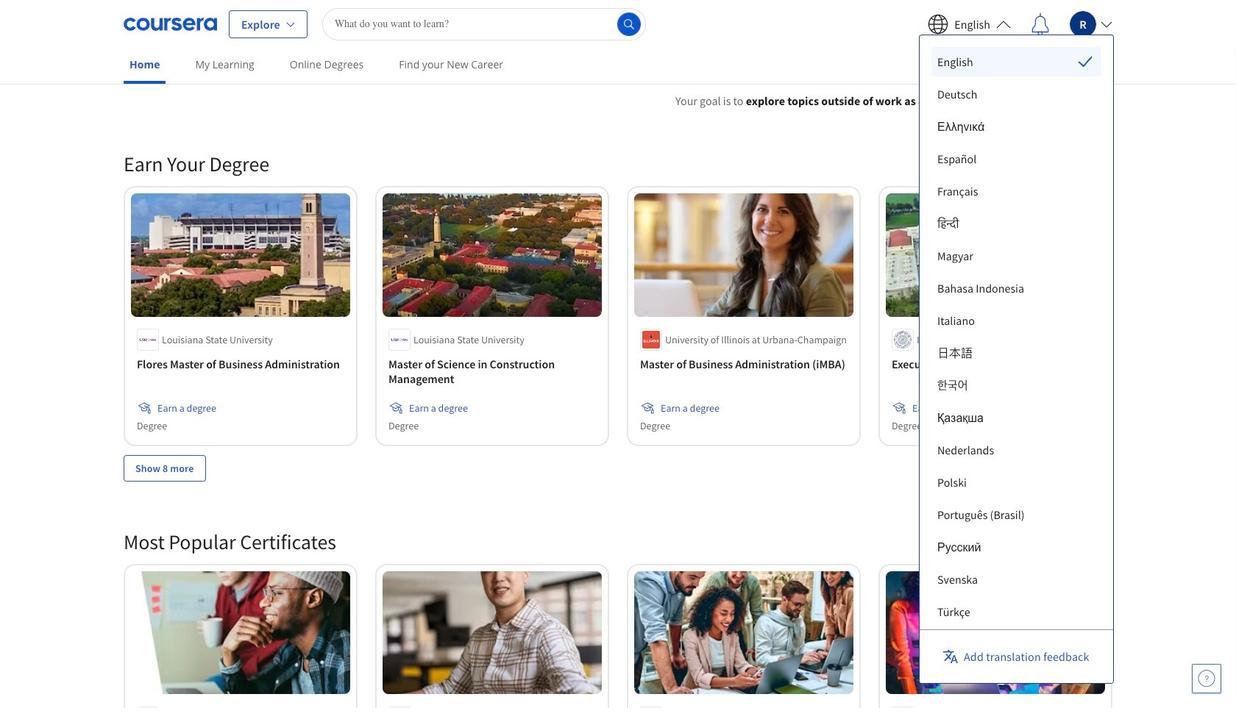 Task type: vqa. For each thing, say whether or not it's contained in the screenshot.
Projects,
no



Task type: describe. For each thing, give the bounding box(es) containing it.
most popular certificates collection element
[[115, 505, 1122, 709]]



Task type: locate. For each thing, give the bounding box(es) containing it.
main content
[[0, 74, 1237, 709]]

menu
[[932, 47, 1102, 709]]

None search field
[[322, 8, 646, 40]]

coursera image
[[124, 12, 217, 36]]

earn your degree collection element
[[115, 127, 1122, 505]]

help center image
[[1198, 671, 1216, 688]]

radio item
[[932, 47, 1102, 77]]



